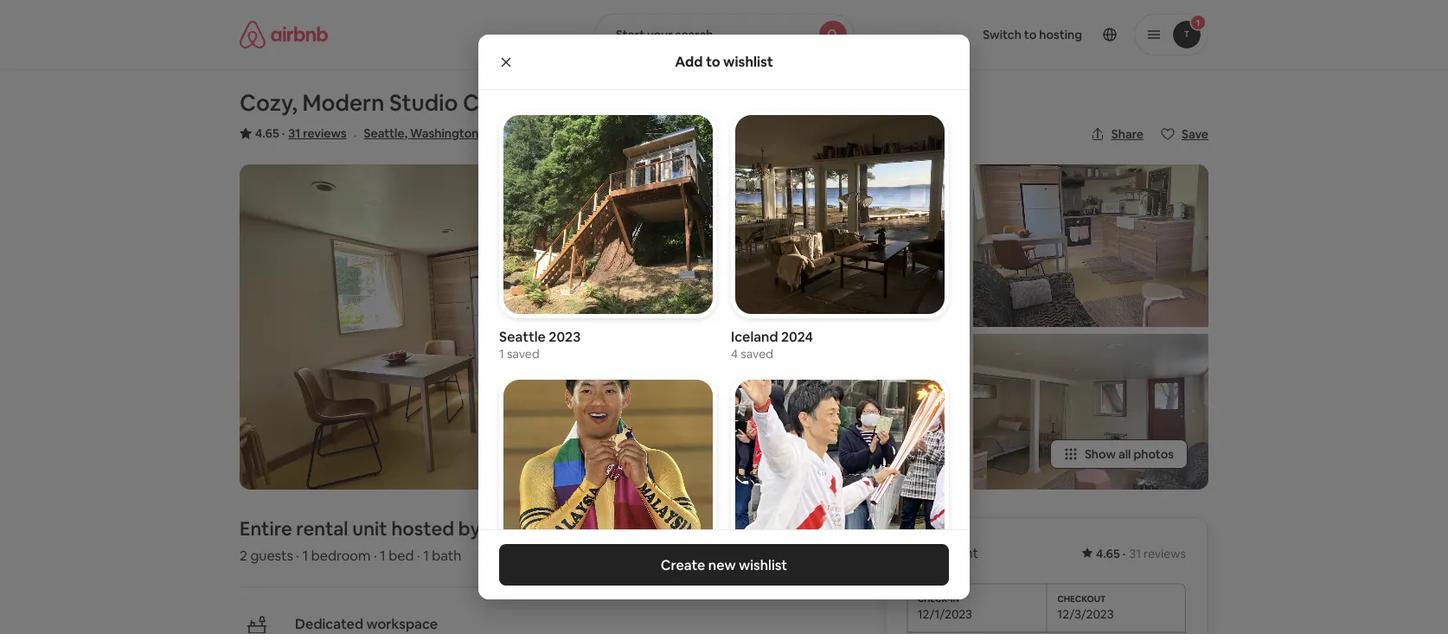 Task type: describe. For each thing, give the bounding box(es) containing it.
bedroom
[[311, 546, 371, 564]]

united
[[484, 125, 523, 141]]

search
[[675, 27, 713, 42]]

photos
[[1134, 446, 1174, 462]]

1 left bed
[[380, 546, 386, 564]]

bed
[[389, 546, 414, 564]]

1 vertical spatial 4.65
[[1096, 546, 1120, 561]]

1 down rental
[[302, 546, 308, 564]]

workspace
[[366, 614, 438, 632]]

show all photos
[[1085, 446, 1174, 462]]

$80
[[907, 539, 942, 563]]

entire rental unit hosted by james 2 guests · 1 bedroom · 1 bed · 1 bath
[[240, 516, 543, 564]]

1 vertical spatial 31
[[1129, 546, 1141, 561]]

show all photos button
[[1050, 439, 1188, 469]]

start your search button
[[594, 14, 854, 55]]

saved for iceland
[[741, 346, 773, 362]]

cozy,
[[240, 88, 298, 117]]

studio
[[389, 88, 458, 117]]

wishlist for dream trips, 1 saved group
[[731, 375, 949, 626]]

cozy, modern studio centrally located image 5 image
[[973, 334, 1209, 489]]

profile element
[[875, 0, 1209, 69]]

cozy, modern studio centrally located image 1 image
[[240, 164, 724, 489]]

cozy, modern studio centrally located image 4 image
[[973, 164, 1209, 327]]

centrally
[[463, 88, 559, 117]]

4
[[731, 346, 738, 362]]

wishlist for create new wishlist
[[739, 556, 787, 574]]

1 vertical spatial 4.65 · 31 reviews
[[1096, 546, 1186, 561]]

bath
[[432, 546, 461, 564]]

rental
[[296, 516, 348, 541]]

0 vertical spatial 4.65
[[255, 125, 279, 141]]

12/3/2023
[[1057, 606, 1114, 621]]

saved for seattle
[[507, 346, 540, 362]]

start
[[616, 27, 645, 42]]

Start your search search field
[[594, 14, 854, 55]]

31 reviews button
[[288, 125, 347, 142]]

guests
[[250, 546, 293, 564]]

0 vertical spatial reviews
[[303, 125, 347, 141]]

2024
[[781, 327, 813, 345]]

add to wishlist
[[675, 53, 773, 71]]

by james
[[458, 516, 543, 541]]

seattle, washington, united states button
[[364, 123, 562, 144]]

unit
[[352, 516, 387, 541]]

start your search
[[616, 27, 713, 42]]

0 horizontal spatial 4.65 · 31 reviews
[[255, 125, 347, 141]]

cozy, modern studio centrally located
[[240, 88, 651, 117]]



Task type: vqa. For each thing, say whether or not it's contained in the screenshot.
· Seattle, Washington, United States
yes



Task type: locate. For each thing, give the bounding box(es) containing it.
1
[[499, 346, 504, 362], [302, 546, 308, 564], [380, 546, 386, 564], [423, 546, 429, 564]]

share button
[[1084, 119, 1151, 149]]

dedicated
[[295, 614, 363, 632]]

1 vertical spatial wishlist
[[739, 556, 787, 574]]

$80 night
[[907, 539, 978, 563]]

wishlist for add to wishlist
[[723, 53, 773, 71]]

1 down the seattle
[[499, 346, 504, 362]]

reviews
[[303, 125, 347, 141], [1144, 546, 1186, 561]]

save
[[1182, 126, 1209, 142]]

all
[[1119, 446, 1131, 462]]

2 saved from the left
[[741, 346, 773, 362]]

·
[[282, 125, 285, 141], [354, 126, 357, 144], [1123, 546, 1126, 561], [296, 546, 299, 564], [374, 546, 377, 564], [417, 546, 420, 564]]

saved inside seattle 2023 1 saved
[[507, 346, 540, 362]]

seattle
[[499, 327, 546, 345]]

seattle 2023 1 saved
[[499, 327, 581, 362]]

saved inside iceland 2024 4 saved
[[741, 346, 773, 362]]

1 horizontal spatial 4.65
[[1096, 546, 1120, 561]]

0 vertical spatial 4.65 · 31 reviews
[[255, 125, 347, 141]]

· seattle, washington, united states
[[354, 125, 562, 144]]

0 horizontal spatial saved
[[507, 346, 540, 362]]

save button
[[1154, 119, 1215, 149]]

12/1/2023
[[918, 606, 972, 621]]

0 vertical spatial 31
[[288, 125, 300, 141]]

31
[[288, 125, 300, 141], [1129, 546, 1141, 561]]

wishlist inside 'button'
[[739, 556, 787, 574]]

1 horizontal spatial saved
[[741, 346, 773, 362]]

create
[[661, 556, 705, 574]]

washington,
[[410, 125, 482, 141]]

iceland
[[731, 327, 778, 345]]

night
[[946, 544, 978, 562]]

located
[[564, 88, 651, 117]]

to
[[706, 53, 720, 71]]

4.65
[[255, 125, 279, 141], [1096, 546, 1120, 561]]

4.65 · 31 reviews down cozy,
[[255, 125, 347, 141]]

saved
[[507, 346, 540, 362], [741, 346, 773, 362]]

wishlist for lake arrowhead 2023, dates for any weekend, 2 saved group
[[499, 375, 717, 634]]

entire
[[240, 516, 292, 541]]

dedicated workspace
[[295, 614, 438, 632]]

4.65 up the 12/3/2023
[[1096, 546, 1120, 561]]

show
[[1085, 446, 1116, 462]]

seattle,
[[364, 125, 408, 141]]

wishlist right new
[[739, 556, 787, 574]]

modern
[[302, 88, 384, 117]]

learn more about the host, james. image
[[756, 517, 805, 566], [756, 517, 805, 566]]

· inside · seattle, washington, united states
[[354, 126, 357, 144]]

0 horizontal spatial reviews
[[303, 125, 347, 141]]

0 horizontal spatial 31
[[288, 125, 300, 141]]

create new wishlist
[[661, 556, 787, 574]]

2
[[240, 546, 247, 564]]

add
[[675, 53, 703, 71]]

1 horizontal spatial 31
[[1129, 546, 1141, 561]]

cozy, modern studio centrally located image 2 image
[[731, 164, 966, 327]]

iceland 2024 4 saved
[[731, 327, 813, 362]]

add to wishlist dialog
[[478, 35, 970, 634]]

wishlist for iceland 2024, 4 saved group
[[731, 111, 949, 362]]

1 vertical spatial reviews
[[1144, 546, 1186, 561]]

hosted
[[391, 516, 454, 541]]

wishlist right to
[[723, 53, 773, 71]]

saved down the seattle
[[507, 346, 540, 362]]

states
[[525, 125, 562, 141]]

2023
[[549, 327, 581, 345]]

saved down 'iceland'
[[741, 346, 773, 362]]

0 horizontal spatial 4.65
[[255, 125, 279, 141]]

0 vertical spatial wishlist
[[723, 53, 773, 71]]

1 saved from the left
[[507, 346, 540, 362]]

wishlist for seattle 2023, 1 saved group
[[499, 111, 717, 362]]

share
[[1111, 126, 1144, 142]]

1 left bath
[[423, 546, 429, 564]]

wishlist
[[723, 53, 773, 71], [739, 556, 787, 574]]

4.65 · 31 reviews
[[255, 125, 347, 141], [1096, 546, 1186, 561]]

your
[[647, 27, 673, 42]]

4.65 down cozy,
[[255, 125, 279, 141]]

4.65 · 31 reviews up the 12/3/2023
[[1096, 546, 1186, 561]]

1 horizontal spatial 4.65 · 31 reviews
[[1096, 546, 1186, 561]]

1 inside seattle 2023 1 saved
[[499, 346, 504, 362]]

create new wishlist button
[[499, 544, 949, 586]]

cozy, modern studio centrally located image 3 image
[[731, 334, 966, 489]]

1 horizontal spatial reviews
[[1144, 546, 1186, 561]]

new
[[708, 556, 736, 574]]



